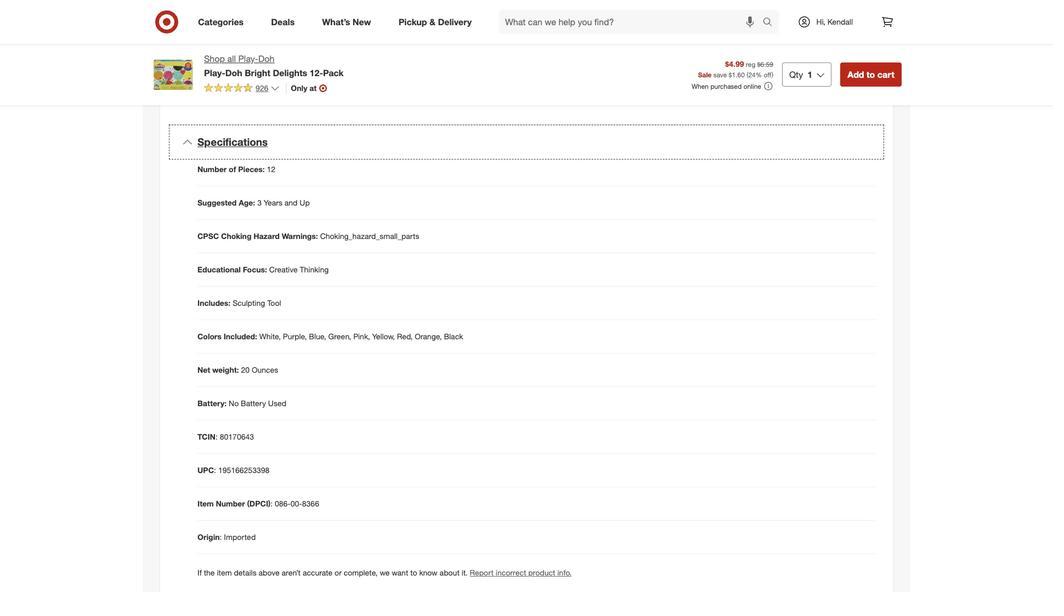 Task type: locate. For each thing, give the bounding box(es) containing it.
testing
[[444, 52, 468, 62]]

to left be
[[643, 41, 650, 51]]

doh left sparkle
[[659, 0, 673, 7]]

0 vertical spatial play-
[[273, 4, 293, 14]]

will inside • includes knife, 2 cans of play-doh sparkle compound, and 10 cans of play-doh brand modeling compound (net • ages 3 years and up • product and colors will vary. • compound not intended to be eaten.
[[624, 30, 635, 40]]

battery: no battery used
[[197, 399, 286, 409]]

or right the accurate
[[335, 568, 342, 578]]

add to cart
[[848, 69, 895, 80]]

modeling
[[432, 41, 463, 51]]

8
[[345, 15, 349, 25]]

goes
[[365, 52, 382, 62]]

1- down "oh-" at the top
[[484, 15, 492, 25]]

purple,
[[283, 332, 307, 342]]

clean,
[[567, 74, 587, 84]]

1 horizontal spatial will
[[624, 30, 635, 40]]

1956,
[[376, 41, 396, 51]]

: for imported
[[220, 533, 222, 542]]

1
[[808, 69, 813, 80]]

926 link
[[204, 83, 279, 95]]

and right age
[[714, 85, 727, 95]]

will left have
[[398, 4, 408, 14]]

0 horizontal spatial 3
[[257, 198, 262, 208]]

stocking
[[404, 79, 433, 88]]

only
[[291, 83, 307, 93]]

1 horizontal spatial with
[[328, 15, 343, 25]]

: left 086-
[[271, 499, 273, 509]]

item
[[197, 499, 214, 509]]

colors
[[305, 15, 326, 25], [351, 15, 372, 25], [453, 15, 474, 25], [601, 30, 622, 40]]

have
[[411, 4, 427, 14]]

to inside • to clean, allow to dry, then scrape or vacuum. • molded results vary depending on child's age and level of skill.
[[609, 74, 616, 84]]

: left '195166253398'
[[214, 466, 216, 475]]

• to
[[545, 74, 565, 84]]

vary
[[610, 85, 624, 95]]

1 horizontal spatial in
[[476, 15, 482, 25]]

of right 10
[[789, 0, 796, 7]]

it's
[[480, 52, 489, 62]]

doh inside original play-doh quality: a favorite since 1956, play-doh modeling compound is made primarily with water, salt, and flour, and goes through vigorous testing so it's always high quality and super fun
[[415, 41, 429, 51]]

0 horizontal spatial 1-
[[236, 4, 243, 14]]

purchased
[[711, 82, 742, 90]]

1 horizontal spatial play-
[[273, 4, 293, 14]]

ounce down so-
[[492, 15, 513, 25]]

add
[[848, 69, 864, 80]]

2- down creator
[[382, 15, 390, 25]]

80170643
[[220, 432, 254, 442]]

1 vertical spatial doh
[[267, 41, 284, 51]]

when
[[692, 82, 709, 90]]

0 vertical spatial doh
[[293, 4, 310, 14]]

in down those
[[476, 15, 482, 25]]

doh inside 2- and 1-ounce play-doh cans: your little creator will have plenty of those oh-so- squishy non-toxic play-doh colors with 8 colors in 2-ounce cans and 4 colors in 1-ounce cans, plus a knife
[[289, 15, 303, 25]]

kids!
[[474, 79, 490, 88]]

doh up bright
[[258, 53, 275, 64]]

doh down 12-
[[307, 79, 321, 88]]

3 right the age: at the top left
[[257, 198, 262, 208]]

and left up
[[285, 198, 298, 208]]

1 horizontal spatial doh
[[293, 4, 310, 14]]

1 vertical spatial number
[[216, 499, 245, 509]]

colors included: white, purple, blue, green, pink, yellow, red, orange, black
[[197, 332, 463, 342]]

with
[[328, 15, 343, 25], [262, 52, 276, 62]]

educational focus: creative thinking
[[197, 265, 329, 275]]

: left 80170643
[[216, 432, 218, 442]]

or up child's
[[675, 74, 682, 84]]

age:
[[239, 198, 255, 208]]

play- up $5!
[[289, 79, 307, 88]]

colors down cans:
[[305, 15, 326, 25]]

0 horizontal spatial cans
[[413, 15, 429, 25]]

know
[[419, 568, 438, 578]]

origin : imported
[[197, 533, 256, 542]]

1 vertical spatial 1-
[[484, 15, 492, 25]]

water,
[[278, 52, 298, 62]]

0 vertical spatial 3
[[576, 19, 581, 29]]

doh up quality:
[[289, 15, 303, 25]]

3 left years
[[576, 19, 581, 29]]

1 ounce from the left
[[390, 15, 411, 25]]

shop all play-doh play-doh bright delights 12-pack
[[204, 53, 344, 78]]

1 vertical spatial play-
[[246, 41, 267, 51]]

number up suggested
[[197, 165, 227, 174]]

flour,
[[332, 52, 348, 62]]

with inside original play-doh quality: a favorite since 1956, play-doh modeling compound is made primarily with water, salt, and flour, and goes through vigorous testing so it's always high quality and super fun
[[262, 52, 276, 62]]

with up super
[[262, 52, 276, 62]]

0 horizontal spatial play-
[[246, 41, 267, 51]]

0 vertical spatial 2-
[[208, 4, 216, 14]]

0 horizontal spatial doh
[[267, 41, 284, 51]]

included:
[[224, 332, 257, 342]]

thinking
[[300, 265, 329, 275]]

sale
[[698, 70, 712, 79]]

or inside • to clean, allow to dry, then scrape or vacuum. • molded results vary depending on child's age and level of skill.
[[675, 74, 682, 84]]

2 in from the left
[[476, 15, 482, 25]]

play- inside original play-doh quality: a favorite since 1956, play-doh modeling compound is made primarily with water, salt, and flour, and goes through vigorous testing so it's always high quality and super fun
[[398, 41, 415, 51]]

plus
[[229, 26, 243, 36]]

1 in from the left
[[374, 15, 380, 25]]

1- up non-
[[236, 4, 243, 14]]

2- left and
[[208, 4, 216, 14]]

: for 195166253398
[[214, 466, 216, 475]]

age
[[700, 85, 712, 95]]

colors down little
[[351, 15, 372, 25]]

ounce down creator
[[390, 15, 411, 25]]

(net
[[620, 8, 633, 18]]

image of play-doh bright delights 12-pack image
[[151, 53, 195, 97]]

1-
[[236, 4, 243, 14], [484, 15, 492, 25]]

1 horizontal spatial ounce
[[492, 15, 513, 25]]

1 vertical spatial will
[[624, 30, 635, 40]]

1 horizontal spatial or
[[675, 74, 682, 84]]

0 horizontal spatial ounce
[[390, 15, 411, 25]]

cans,
[[208, 26, 227, 36]]

battery
[[241, 399, 266, 409]]

doh left cans:
[[293, 4, 310, 14]]

colors
[[197, 332, 222, 342]]

0 horizontal spatial will
[[398, 4, 408, 14]]

and left 4
[[432, 15, 444, 25]]

0 horizontal spatial in
[[374, 15, 380, 25]]

suggested age: 3 years and up
[[197, 198, 310, 208]]

play- right toxic
[[271, 15, 289, 25]]

cans
[[614, 0, 631, 7], [771, 0, 787, 7], [413, 15, 429, 25]]

creative
[[269, 265, 298, 275]]

is
[[505, 41, 510, 51]]

doh up vigorous
[[415, 41, 429, 51]]

and inside • to clean, allow to dry, then scrape or vacuum. • molded results vary depending on child's age and level of skill.
[[714, 85, 727, 95]]

play- up deals
[[273, 4, 293, 14]]

cans down have
[[413, 15, 429, 25]]

play- up through
[[398, 41, 415, 51]]

ounces
[[252, 365, 278, 375]]

0 horizontal spatial with
[[262, 52, 276, 62]]

of up delivery
[[452, 4, 459, 14]]

cans right 10
[[771, 0, 787, 7]]

if the item details above aren't accurate or complete, we want to know about it. report incorrect product info.
[[197, 568, 572, 578]]

dry,
[[618, 74, 630, 84]]

2- and 1-ounce play-doh cans: your little creator will have plenty of those oh-so- squishy non-toxic play-doh colors with 8 colors in 2-ounce cans and 4 colors in 1-ounce cans, plus a knife
[[208, 4, 513, 36]]

: left imported at the left bottom of the page
[[220, 533, 222, 542]]

play- left brand at the right top of page
[[798, 0, 815, 7]]

of left the skill. on the right top of the page
[[747, 85, 754, 95]]

0 vertical spatial with
[[328, 15, 343, 25]]

tcin
[[197, 432, 216, 442]]

doh inside 2- and 1-ounce play-doh cans: your little creator will have plenty of those oh-so- squishy non-toxic play-doh colors with 8 colors in 2-ounce cans and 4 colors in 1-ounce cans, plus a knife
[[293, 4, 310, 14]]

0 vertical spatial number
[[197, 165, 227, 174]]

colors up not
[[601, 30, 622, 40]]

of inside • to clean, allow to dry, then scrape or vacuum. • molded results vary depending on child's age and level of skill.
[[747, 85, 754, 95]]

1 vertical spatial or
[[335, 568, 342, 578]]

great
[[208, 79, 233, 88]]

depending
[[627, 85, 663, 95]]

doh inside great holiday gift: play-doh packs make christmas stocking stuffers for kids! the perfect kids gifts under $5!
[[307, 79, 321, 88]]

plenty
[[429, 4, 450, 14]]

salt,
[[300, 52, 314, 62]]

focus:
[[243, 265, 267, 275]]

0 horizontal spatial 2-
[[208, 4, 216, 14]]

product
[[528, 568, 555, 578]]

• molded
[[545, 85, 583, 95]]

cans up (net
[[614, 0, 631, 7]]

with left 8
[[328, 15, 343, 25]]

kendall
[[828, 17, 853, 27]]

2
[[608, 0, 612, 7]]

number right item
[[216, 499, 245, 509]]

to left dry,
[[609, 74, 616, 84]]

of left pieces:
[[229, 165, 236, 174]]

the
[[204, 568, 215, 578]]

all
[[227, 53, 236, 64]]

0 vertical spatial or
[[675, 74, 682, 84]]

doh up water,
[[267, 41, 284, 51]]

cans inside 2- and 1-ounce play-doh cans: your little creator will have plenty of those oh-so- squishy non-toxic play-doh colors with 8 colors in 2-ounce cans and 4 colors in 1-ounce cans, plus a knife
[[413, 15, 429, 25]]

make
[[346, 79, 364, 88]]

of
[[633, 0, 640, 7], [789, 0, 796, 7], [452, 4, 459, 14], [747, 85, 754, 95], [229, 165, 236, 174]]

1 vertical spatial 2-
[[382, 15, 390, 25]]

will up intended
[[624, 30, 635, 40]]

incorrect
[[496, 568, 526, 578]]

play- inside great holiday gift: play-doh packs make christmas stocking stuffers for kids! the perfect kids gifts under $5!
[[289, 79, 307, 88]]

hi, kendall
[[817, 17, 853, 27]]

cans:
[[312, 4, 335, 14]]

1 vertical spatial with
[[262, 52, 276, 62]]

it.
[[462, 568, 468, 578]]

battery:
[[197, 399, 227, 409]]

to right the add in the right top of the page
[[867, 69, 875, 80]]

the
[[492, 79, 505, 88]]

in down creator
[[374, 15, 380, 25]]

24
[[748, 70, 756, 79]]

tool
[[267, 299, 281, 308]]

doh
[[293, 4, 310, 14], [267, 41, 284, 51]]

1 horizontal spatial 3
[[576, 19, 581, 29]]

net weight: 20 ounces
[[197, 365, 278, 375]]

doh inside original play-doh quality: a favorite since 1956, play-doh modeling compound is made primarily with water, salt, and flour, and goes through vigorous testing so it's always high quality and super fun
[[267, 41, 284, 51]]

with inside 2- and 1-ounce play-doh cans: your little creator will have plenty of those oh-so- squishy non-toxic play-doh colors with 8 colors in 2-ounce cans and 4 colors in 1-ounce cans, plus a knife
[[328, 15, 343, 25]]

• compound
[[545, 41, 595, 51]]

super
[[265, 63, 285, 73]]

to
[[643, 41, 650, 51], [867, 69, 875, 80], [609, 74, 616, 84], [410, 568, 417, 578]]

0 vertical spatial 1-
[[236, 4, 243, 14]]

0 vertical spatial will
[[398, 4, 408, 14]]

0 horizontal spatial or
[[335, 568, 342, 578]]

play- down knife
[[246, 41, 267, 51]]

will inside 2- and 1-ounce play-doh cans: your little creator will have plenty of those oh-so- squishy non-toxic play-doh colors with 8 colors in 2-ounce cans and 4 colors in 1-ounce cans, plus a knife
[[398, 4, 408, 14]]

stuffers
[[435, 79, 460, 88]]



Task type: vqa. For each thing, say whether or not it's contained in the screenshot.
The 00-
yes



Task type: describe. For each thing, give the bounding box(es) containing it.
qty 1
[[789, 69, 813, 80]]

on
[[666, 85, 674, 95]]

fun
[[287, 63, 298, 73]]

play- up great
[[204, 67, 225, 78]]

1.60
[[732, 70, 745, 79]]

play- inside 2- and 1-ounce play-doh cans: your little creator will have plenty of those oh-so- squishy non-toxic play-doh colors with 8 colors in 2-ounce cans and 4 colors in 1-ounce cans, plus a knife
[[271, 15, 289, 25]]

play- up bright
[[238, 53, 258, 64]]

doh down all
[[225, 67, 242, 78]]

and left 10
[[745, 0, 758, 7]]

or for vacuum.
[[675, 74, 682, 84]]

origin
[[197, 533, 220, 542]]

pickup
[[399, 16, 427, 27]]

primarily
[[230, 52, 260, 62]]

complete,
[[344, 568, 378, 578]]

when purchased online
[[692, 82, 761, 90]]

1 vertical spatial 3
[[257, 198, 262, 208]]

always
[[492, 52, 515, 62]]

and down a
[[316, 52, 329, 62]]

knife,
[[588, 0, 606, 7]]

results
[[585, 85, 608, 95]]

and inside 2- and 1-ounce play-doh cans: your little creator will have plenty of those oh-so- squishy non-toxic play-doh colors with 8 colors in 2-ounce cans and 4 colors in 1-ounce cans, plus a knife
[[432, 15, 444, 25]]

up
[[300, 198, 310, 208]]

gift:
[[269, 79, 287, 88]]

cart
[[878, 69, 895, 80]]

made
[[208, 52, 228, 62]]

aren't
[[282, 568, 301, 578]]

search button
[[758, 10, 784, 36]]

original play-doh quality: a favorite since 1956, play-doh modeling compound is made primarily with water, salt, and flour, and goes through vigorous testing so it's always high quality and super fun
[[208, 41, 515, 73]]

favorite
[[329, 41, 354, 51]]

• includes knife, 2 cans of play-doh sparkle compound, and 10 cans of play-doh brand modeling compound (net • ages 3 years and up • product and colors will vary. • compound not intended to be eaten.
[[545, 0, 852, 51]]

1 horizontal spatial cans
[[614, 0, 631, 7]]

quality
[[225, 63, 248, 73]]

what's
[[322, 16, 350, 27]]

2 ounce from the left
[[492, 15, 513, 25]]

black
[[444, 332, 463, 342]]

or for complete,
[[335, 568, 342, 578]]

green,
[[328, 332, 351, 342]]

2 horizontal spatial cans
[[771, 0, 787, 7]]

brand
[[832, 0, 852, 7]]

1 horizontal spatial 1-
[[484, 15, 492, 25]]

and down primarily
[[250, 63, 263, 73]]

little
[[355, 4, 369, 14]]

categories
[[198, 16, 244, 27]]

number of pieces: 12
[[197, 165, 275, 174]]

since
[[356, 41, 374, 51]]

orange,
[[415, 332, 442, 342]]

under
[[269, 90, 288, 99]]

tcin : 80170643
[[197, 432, 254, 442]]

includes:
[[197, 299, 231, 308]]

net
[[197, 365, 210, 375]]

what's new link
[[313, 10, 385, 34]]

specifications button
[[169, 125, 884, 160]]

00-
[[291, 499, 302, 509]]

no
[[229, 399, 239, 409]]

doh up hi,
[[815, 0, 830, 7]]

a
[[322, 41, 327, 51]]

play- inside original play-doh quality: a favorite since 1956, play-doh modeling compound is made primarily with water, salt, and flour, and goes through vigorous testing so it's always high quality and super fun
[[246, 41, 267, 51]]

quality:
[[286, 41, 319, 51]]

deals
[[271, 16, 295, 27]]

to inside 'button'
[[867, 69, 875, 80]]

original
[[208, 41, 244, 51]]

10
[[760, 0, 768, 7]]

and down since at the left top
[[350, 52, 363, 62]]

• product
[[545, 30, 584, 40]]

eaten.
[[663, 41, 684, 51]]

12
[[267, 165, 275, 174]]

high
[[208, 63, 223, 73]]

What can we help you find? suggestions appear below search field
[[499, 10, 766, 34]]

scrape
[[649, 74, 673, 84]]

of up (net
[[633, 0, 640, 7]]

modeling
[[545, 8, 577, 18]]

then
[[632, 74, 647, 84]]

upc
[[197, 466, 214, 475]]

20
[[241, 365, 250, 375]]

and down years
[[586, 30, 599, 40]]

play- inside 2- and 1-ounce play-doh cans: your little creator will have plenty of those oh-so- squishy non-toxic play-doh colors with 8 colors in 2-ounce cans and 4 colors in 1-ounce cans, plus a knife
[[273, 4, 293, 14]]

: for 80170643
[[216, 432, 218, 442]]

cpsc choking hazard warnings: choking_hazard_small_parts
[[197, 232, 419, 241]]

want
[[392, 568, 408, 578]]

warnings:
[[282, 232, 318, 241]]

be
[[652, 41, 661, 51]]

1 horizontal spatial 2-
[[382, 15, 390, 25]]

report
[[470, 568, 494, 578]]

8366
[[302, 499, 319, 509]]

(dpci)
[[247, 499, 271, 509]]

through
[[384, 52, 411, 62]]

vigorous
[[413, 52, 442, 62]]

kids
[[235, 90, 249, 99]]

to inside • includes knife, 2 cans of play-doh sparkle compound, and 10 cans of play-doh brand modeling compound (net • ages 3 years and up • product and colors will vary. • compound not intended to be eaten.
[[643, 41, 650, 51]]

off
[[764, 70, 772, 79]]

colors inside • includes knife, 2 cans of play-doh sparkle compound, and 10 cans of play-doh brand modeling compound (net • ages 3 years and up • product and colors will vary. • compound not intended to be eaten.
[[601, 30, 622, 40]]

yellow,
[[372, 332, 395, 342]]

$6.59
[[757, 60, 773, 68]]

cpsc
[[197, 232, 219, 241]]

colors down those
[[453, 15, 474, 25]]

bright
[[245, 67, 270, 78]]

to right want
[[410, 568, 417, 578]]

3 inside • includes knife, 2 cans of play-doh sparkle compound, and 10 cans of play-doh brand modeling compound (net • ages 3 years and up • product and colors will vary. • compound not intended to be eaten.
[[576, 19, 581, 29]]

allow
[[589, 74, 607, 84]]

play- up what can we help you find? suggestions appear below search field
[[642, 0, 659, 7]]

and left the up
[[603, 19, 616, 29]]

above
[[259, 568, 280, 578]]

pack
[[323, 67, 344, 78]]

delivery
[[438, 16, 472, 27]]

hi,
[[817, 17, 826, 27]]

%
[[756, 70, 762, 79]]

search
[[758, 18, 784, 28]]

$5!
[[291, 90, 301, 99]]

of inside 2- and 1-ounce play-doh cans: your little creator will have plenty of those oh-so- squishy non-toxic play-doh colors with 8 colors in 2-ounce cans and 4 colors in 1-ounce cans, plus a knife
[[452, 4, 459, 14]]

we
[[380, 568, 390, 578]]



